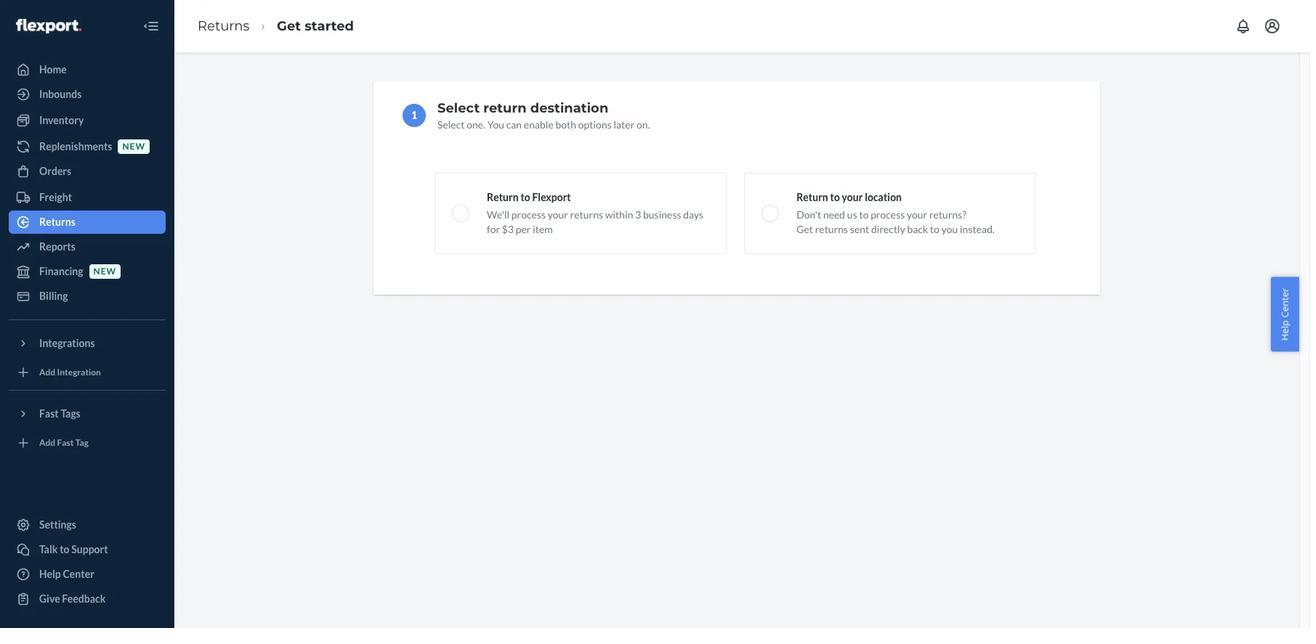 Task type: vqa. For each thing, say whether or not it's contained in the screenshot.
Wish Fast Tag / Standard
no



Task type: describe. For each thing, give the bounding box(es) containing it.
return
[[484, 100, 527, 116]]

tag
[[75, 438, 89, 449]]

open notifications image
[[1235, 17, 1252, 35]]

get started
[[277, 18, 354, 34]]

home
[[39, 63, 67, 76]]

fast tags
[[39, 408, 80, 420]]

billing
[[39, 290, 68, 302]]

we'll
[[487, 209, 510, 221]]

talk
[[39, 544, 58, 556]]

return for process
[[487, 191, 519, 204]]

destination
[[530, 100, 609, 116]]

1 horizontal spatial your
[[842, 191, 863, 204]]

returns inside breadcrumbs navigation
[[198, 18, 250, 34]]

help center inside button
[[1279, 288, 1292, 341]]

add fast tag link
[[9, 432, 166, 455]]

return for don't
[[797, 191, 828, 204]]

inventory
[[39, 114, 84, 126]]

help center link
[[9, 563, 166, 587]]

reports
[[39, 241, 75, 253]]

returns?
[[930, 209, 967, 221]]

one.
[[467, 118, 486, 131]]

close navigation image
[[142, 17, 160, 35]]

directly
[[871, 223, 906, 235]]

process inside return to your location don't need us to process your returns? get returns sent directly back to you instead.
[[871, 209, 905, 221]]

help center button
[[1272, 277, 1300, 352]]

your inside return to flexport we'll process your returns within 3 business days for $3 per item
[[548, 209, 568, 221]]

sent
[[850, 223, 869, 235]]

fast tags button
[[9, 403, 166, 426]]

started
[[305, 18, 354, 34]]

you
[[942, 223, 958, 235]]

give feedback
[[39, 593, 106, 605]]

enable
[[524, 118, 554, 131]]

reports link
[[9, 235, 166, 259]]

1 vertical spatial fast
[[57, 438, 74, 449]]

open account menu image
[[1264, 17, 1281, 35]]

new for financing
[[93, 266, 116, 277]]

financing
[[39, 265, 83, 278]]

you
[[487, 118, 504, 131]]

flexport logo image
[[16, 19, 81, 33]]

integrations
[[39, 337, 95, 350]]

orders
[[39, 165, 71, 177]]

return to flexport we'll process your returns within 3 business days for $3 per item
[[487, 191, 704, 235]]

location
[[865, 191, 902, 204]]

give
[[39, 593, 60, 605]]

return to your location don't need us to process your returns? get returns sent directly back to you instead.
[[797, 191, 995, 235]]

returns inside return to your location don't need us to process your returns? get returns sent directly back to you instead.
[[815, 223, 848, 235]]

get inside breadcrumbs navigation
[[277, 18, 301, 34]]

support
[[71, 544, 108, 556]]

1 vertical spatial center
[[63, 568, 94, 581]]

inbounds link
[[9, 83, 166, 106]]

returns inside return to flexport we'll process your returns within 3 business days for $3 per item
[[570, 209, 603, 221]]

center inside button
[[1279, 288, 1292, 318]]

add integration link
[[9, 361, 166, 384]]



Task type: locate. For each thing, give the bounding box(es) containing it.
1 vertical spatial select
[[438, 118, 465, 131]]

don't
[[797, 209, 821, 221]]

your
[[842, 191, 863, 204], [548, 209, 568, 221], [907, 209, 928, 221]]

to inside button
[[60, 544, 69, 556]]

add
[[39, 367, 55, 378], [39, 438, 55, 449]]

0 horizontal spatial help center
[[39, 568, 94, 581]]

2 horizontal spatial your
[[907, 209, 928, 221]]

to
[[521, 191, 530, 204], [830, 191, 840, 204], [859, 209, 869, 221], [930, 223, 940, 235], [60, 544, 69, 556]]

freight link
[[9, 186, 166, 209]]

get down the don't
[[797, 223, 813, 235]]

0 horizontal spatial get
[[277, 18, 301, 34]]

freight
[[39, 191, 72, 204]]

orders link
[[9, 160, 166, 183]]

add for add integration
[[39, 367, 55, 378]]

returns link up reports link
[[9, 211, 166, 234]]

per
[[516, 223, 531, 235]]

talk to support button
[[9, 539, 166, 562]]

0 vertical spatial select
[[438, 100, 480, 116]]

0 vertical spatial new
[[122, 141, 145, 152]]

returns up the reports
[[39, 216, 75, 228]]

back
[[907, 223, 928, 235]]

select left 'one.' on the left top of the page
[[438, 118, 465, 131]]

returns inside returns link
[[39, 216, 75, 228]]

1 horizontal spatial help
[[1279, 320, 1292, 341]]

1 add from the top
[[39, 367, 55, 378]]

1 vertical spatial returns
[[815, 223, 848, 235]]

new for replenishments
[[122, 141, 145, 152]]

replenishments
[[39, 140, 112, 153]]

return up the don't
[[797, 191, 828, 204]]

item
[[533, 223, 553, 235]]

your up us
[[842, 191, 863, 204]]

returns
[[570, 209, 603, 221], [815, 223, 848, 235]]

add fast tag
[[39, 438, 89, 449]]

1 process from the left
[[512, 209, 546, 221]]

billing link
[[9, 285, 166, 308]]

0 vertical spatial fast
[[39, 408, 59, 420]]

0 vertical spatial add
[[39, 367, 55, 378]]

1 vertical spatial new
[[93, 266, 116, 277]]

fast left tag
[[57, 438, 74, 449]]

to right talk
[[60, 544, 69, 556]]

process inside return to flexport we'll process your returns within 3 business days for $3 per item
[[512, 209, 546, 221]]

get
[[277, 18, 301, 34], [797, 223, 813, 235]]

0 vertical spatial returns
[[570, 209, 603, 221]]

3
[[635, 209, 641, 221]]

0 vertical spatial returns link
[[198, 18, 250, 34]]

0 vertical spatial help center
[[1279, 288, 1292, 341]]

tags
[[61, 408, 80, 420]]

new up orders link
[[122, 141, 145, 152]]

can
[[506, 118, 522, 131]]

add left integration
[[39, 367, 55, 378]]

fast left tags
[[39, 408, 59, 420]]

0 horizontal spatial new
[[93, 266, 116, 277]]

0 vertical spatial center
[[1279, 288, 1292, 318]]

1 horizontal spatial process
[[871, 209, 905, 221]]

fast inside dropdown button
[[39, 408, 59, 420]]

return
[[487, 191, 519, 204], [797, 191, 828, 204]]

1 return from the left
[[487, 191, 519, 204]]

1 horizontal spatial center
[[1279, 288, 1292, 318]]

1 select from the top
[[438, 100, 480, 116]]

0 horizontal spatial returns link
[[9, 211, 166, 234]]

later
[[614, 118, 635, 131]]

1 horizontal spatial returns link
[[198, 18, 250, 34]]

new
[[122, 141, 145, 152], [93, 266, 116, 277]]

0 horizontal spatial center
[[63, 568, 94, 581]]

1 vertical spatial help center
[[39, 568, 94, 581]]

your down flexport
[[548, 209, 568, 221]]

your up back
[[907, 209, 928, 221]]

get started link
[[277, 18, 354, 34]]

1 vertical spatial get
[[797, 223, 813, 235]]

settings link
[[9, 514, 166, 537]]

returns down need
[[815, 223, 848, 235]]

$3
[[502, 223, 514, 235]]

process
[[512, 209, 546, 221], [871, 209, 905, 221]]

process up directly
[[871, 209, 905, 221]]

return inside return to flexport we'll process your returns within 3 business days for $3 per item
[[487, 191, 519, 204]]

0 vertical spatial get
[[277, 18, 301, 34]]

instead.
[[960, 223, 995, 235]]

0 vertical spatial returns
[[198, 18, 250, 34]]

1 horizontal spatial new
[[122, 141, 145, 152]]

inventory link
[[9, 109, 166, 132]]

add down fast tags
[[39, 438, 55, 449]]

give feedback button
[[9, 588, 166, 611]]

to left flexport
[[521, 191, 530, 204]]

get left started
[[277, 18, 301, 34]]

new down reports link
[[93, 266, 116, 277]]

both
[[556, 118, 576, 131]]

return up we'll
[[487, 191, 519, 204]]

to left "you"
[[930, 223, 940, 235]]

1 vertical spatial returns link
[[9, 211, 166, 234]]

breadcrumbs navigation
[[186, 5, 366, 47]]

select
[[438, 100, 480, 116], [438, 118, 465, 131]]

to for support
[[60, 544, 69, 556]]

0 horizontal spatial help
[[39, 568, 61, 581]]

2 process from the left
[[871, 209, 905, 221]]

to for your
[[830, 191, 840, 204]]

returns left within
[[570, 209, 603, 221]]

1 vertical spatial help
[[39, 568, 61, 581]]

1 horizontal spatial return
[[797, 191, 828, 204]]

2 select from the top
[[438, 118, 465, 131]]

feedback
[[62, 593, 106, 605]]

integration
[[57, 367, 101, 378]]

add integration
[[39, 367, 101, 378]]

returns right "close navigation" "icon"
[[198, 18, 250, 34]]

integrations button
[[9, 332, 166, 355]]

inbounds
[[39, 88, 82, 100]]

flexport
[[532, 191, 571, 204]]

2 add from the top
[[39, 438, 55, 449]]

1 horizontal spatial returns
[[815, 223, 848, 235]]

to inside return to flexport we'll process your returns within 3 business days for $3 per item
[[521, 191, 530, 204]]

0 horizontal spatial returns
[[570, 209, 603, 221]]

business
[[643, 209, 681, 221]]

home link
[[9, 58, 166, 81]]

return inside return to your location don't need us to process your returns? get returns sent directly back to you instead.
[[797, 191, 828, 204]]

0 vertical spatial help
[[1279, 320, 1292, 341]]

select up 'one.' on the left top of the page
[[438, 100, 480, 116]]

0 horizontal spatial return
[[487, 191, 519, 204]]

to for flexport
[[521, 191, 530, 204]]

options
[[578, 118, 612, 131]]

returns link right "close navigation" "icon"
[[198, 18, 250, 34]]

returns link
[[198, 18, 250, 34], [9, 211, 166, 234]]

0 horizontal spatial process
[[512, 209, 546, 221]]

help center
[[1279, 288, 1292, 341], [39, 568, 94, 581]]

days
[[683, 209, 704, 221]]

to right us
[[859, 209, 869, 221]]

1
[[411, 109, 417, 121]]

fast
[[39, 408, 59, 420], [57, 438, 74, 449]]

1 horizontal spatial returns
[[198, 18, 250, 34]]

2 return from the left
[[797, 191, 828, 204]]

1 vertical spatial returns
[[39, 216, 75, 228]]

returns
[[198, 18, 250, 34], [39, 216, 75, 228]]

0 horizontal spatial returns
[[39, 216, 75, 228]]

center
[[1279, 288, 1292, 318], [63, 568, 94, 581]]

1 horizontal spatial get
[[797, 223, 813, 235]]

process up per
[[512, 209, 546, 221]]

select return destination select one. you can enable both options later on.
[[438, 100, 650, 131]]

need
[[823, 209, 845, 221]]

get inside return to your location don't need us to process your returns? get returns sent directly back to you instead.
[[797, 223, 813, 235]]

for
[[487, 223, 500, 235]]

add for add fast tag
[[39, 438, 55, 449]]

0 horizontal spatial your
[[548, 209, 568, 221]]

on.
[[637, 118, 650, 131]]

to up need
[[830, 191, 840, 204]]

us
[[847, 209, 857, 221]]

settings
[[39, 519, 76, 531]]

help inside button
[[1279, 320, 1292, 341]]

1 vertical spatial add
[[39, 438, 55, 449]]

within
[[605, 209, 633, 221]]

talk to support
[[39, 544, 108, 556]]

1 horizontal spatial help center
[[1279, 288, 1292, 341]]

help
[[1279, 320, 1292, 341], [39, 568, 61, 581]]



